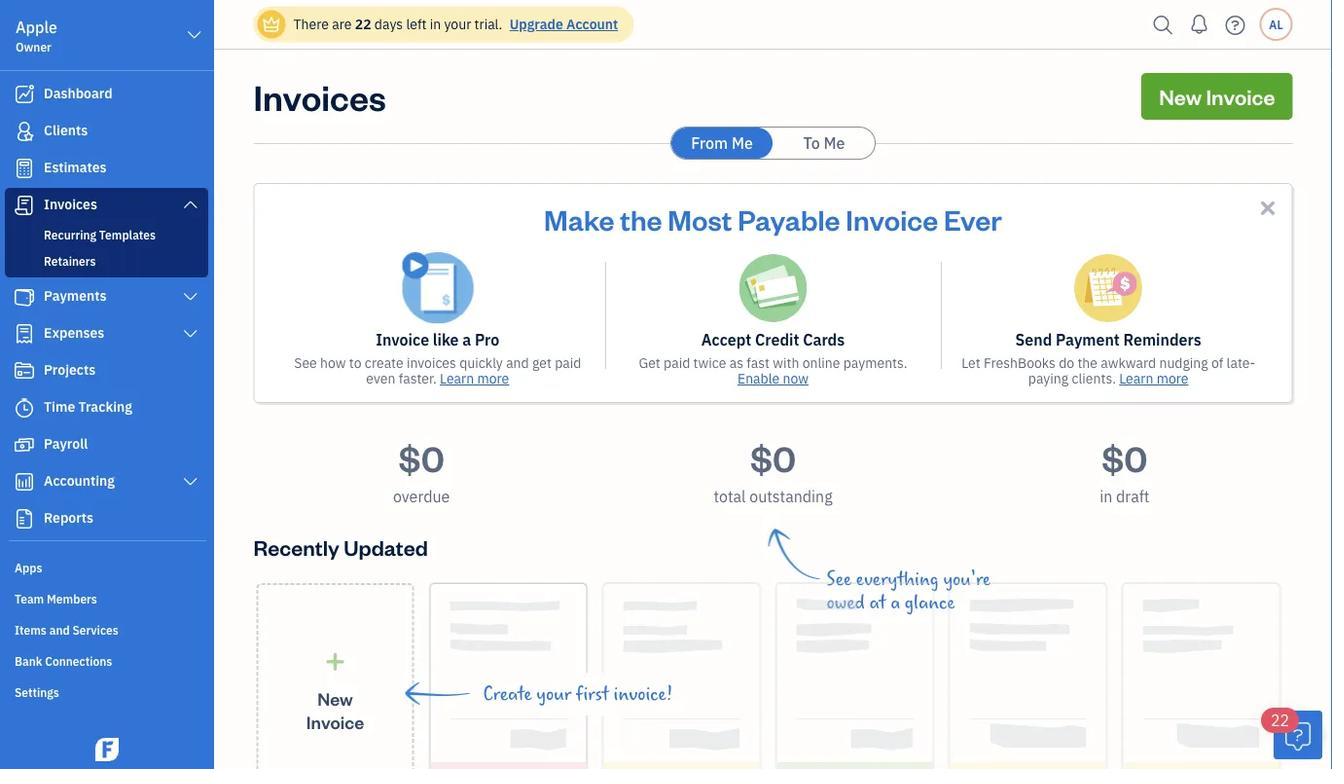 Task type: describe. For each thing, give the bounding box(es) containing it.
and inside main element
[[49, 622, 70, 638]]

updated
[[344, 533, 428, 561]]

late-
[[1227, 354, 1256, 372]]

tracking
[[78, 398, 132, 416]]

members
[[47, 591, 97, 607]]

how
[[320, 354, 346, 372]]

dashboard image
[[13, 85, 36, 104]]

team members link
[[5, 583, 208, 612]]

at
[[870, 592, 886, 613]]

even
[[366, 369, 396, 387]]

from
[[691, 133, 728, 153]]

from me
[[691, 133, 753, 153]]

$0 for $0 in draft
[[1102, 434, 1148, 480]]

create
[[483, 683, 532, 705]]

recently updated
[[254, 533, 428, 561]]

to
[[804, 133, 820, 153]]

estimate image
[[13, 159, 36, 178]]

invoice down go to help "image"
[[1207, 82, 1276, 110]]

1 horizontal spatial new
[[1160, 82, 1202, 110]]

al button
[[1260, 8, 1293, 41]]

plus image
[[324, 652, 347, 671]]

days
[[375, 15, 403, 33]]

get
[[639, 354, 661, 372]]

learn more for reminders
[[1120, 369, 1189, 387]]

paying
[[1029, 369, 1069, 387]]

quickly
[[460, 354, 503, 372]]

from me link
[[672, 128, 773, 159]]

paid inside accept credit cards get paid twice as fast with online payments. enable now
[[664, 354, 691, 372]]

new invoice link for create your first invoice!
[[257, 583, 414, 769]]

make the most payable invoice ever
[[544, 201, 1003, 237]]

$0 for $0 overdue
[[399, 434, 445, 480]]

fast
[[747, 354, 770, 372]]

with
[[773, 354, 800, 372]]

apple owner
[[16, 17, 57, 55]]

accept credit cards image
[[739, 254, 808, 322]]

1 vertical spatial new
[[318, 687, 353, 710]]

enable
[[738, 369, 780, 387]]

owner
[[16, 39, 51, 55]]

learn for a
[[440, 369, 474, 387]]

recently
[[254, 533, 340, 561]]

accounting link
[[5, 464, 208, 499]]

1 horizontal spatial your
[[537, 683, 572, 705]]

let freshbooks do the awkward nudging of late- paying clients.
[[962, 354, 1256, 387]]

send
[[1016, 330, 1053, 350]]

upgrade
[[510, 15, 563, 33]]

now
[[783, 369, 809, 387]]

$0 in draft
[[1100, 434, 1150, 507]]

payable
[[738, 201, 841, 237]]

0 vertical spatial 22
[[355, 15, 371, 33]]

you're
[[944, 569, 991, 590]]

me for from me
[[732, 133, 753, 153]]

payroll link
[[5, 427, 208, 462]]

connections
[[45, 653, 112, 669]]

invoice!
[[614, 683, 673, 705]]

chevron large down image for payments
[[182, 289, 200, 305]]

clients link
[[5, 114, 208, 149]]

expenses
[[44, 324, 104, 342]]

invoices
[[407, 354, 456, 372]]

upgrade account link
[[506, 15, 618, 33]]

a inside the "see everything you're owed at a glance"
[[891, 592, 901, 613]]

invoices link
[[5, 188, 208, 223]]

retainers link
[[9, 249, 204, 273]]

$0 overdue
[[393, 434, 450, 507]]

reports link
[[5, 501, 208, 536]]

most
[[668, 201, 732, 237]]

estimates link
[[5, 151, 208, 186]]

22 inside dropdown button
[[1271, 710, 1290, 731]]

apps
[[15, 560, 42, 575]]

like
[[433, 330, 459, 350]]

0 horizontal spatial your
[[444, 15, 471, 33]]

dashboard link
[[5, 77, 208, 112]]

invoice like a pro
[[376, 330, 500, 350]]

draft
[[1117, 486, 1150, 507]]

apple
[[16, 17, 57, 37]]

see everything you're owed at a glance
[[827, 569, 991, 613]]

recurring templates link
[[9, 223, 204, 246]]

get
[[533, 354, 552, 372]]

nudging
[[1160, 354, 1209, 372]]

payments
[[44, 287, 107, 305]]

go to help image
[[1220, 10, 1251, 39]]

total
[[714, 486, 746, 507]]

ever
[[944, 201, 1003, 237]]

overdue
[[393, 486, 450, 507]]

do
[[1059, 354, 1075, 372]]

recurring templates
[[44, 227, 156, 242]]

trial.
[[475, 15, 503, 33]]

recurring
[[44, 227, 96, 242]]

$0 for $0 total outstanding
[[750, 434, 796, 480]]

main element
[[0, 0, 263, 769]]

bank connections link
[[5, 645, 208, 675]]

let
[[962, 354, 981, 372]]

items
[[15, 622, 47, 638]]

bank connections
[[15, 653, 112, 669]]

notifications image
[[1184, 5, 1215, 44]]



Task type: vqa. For each thing, say whether or not it's contained in the screenshot.
the topmost you
no



Task type: locate. For each thing, give the bounding box(es) containing it.
0 vertical spatial the
[[620, 201, 663, 237]]

0 vertical spatial and
[[506, 354, 529, 372]]

1 horizontal spatial more
[[1157, 369, 1189, 387]]

invoice image
[[13, 196, 36, 215]]

1 me from the left
[[732, 133, 753, 153]]

1 more from the left
[[478, 369, 509, 387]]

22
[[355, 15, 371, 33], [1271, 710, 1290, 731]]

learn more down reminders
[[1120, 369, 1189, 387]]

0 horizontal spatial new
[[318, 687, 353, 710]]

invoice down plus icon
[[307, 710, 364, 733]]

your left first
[[537, 683, 572, 705]]

learn
[[440, 369, 474, 387], [1120, 369, 1154, 387]]

1 horizontal spatial new invoice
[[1160, 82, 1276, 110]]

1 vertical spatial see
[[827, 569, 852, 590]]

2 learn more from the left
[[1120, 369, 1189, 387]]

services
[[73, 622, 118, 638]]

as
[[730, 354, 744, 372]]

0 horizontal spatial $0
[[399, 434, 445, 480]]

1 $0 from the left
[[399, 434, 445, 480]]

invoice up create
[[376, 330, 429, 350]]

crown image
[[261, 14, 282, 35]]

learn more
[[440, 369, 509, 387], [1120, 369, 1189, 387]]

0 vertical spatial a
[[463, 330, 471, 350]]

invoices down there
[[254, 73, 386, 119]]

the left most
[[620, 201, 663, 237]]

clients
[[44, 121, 88, 139]]

awkward
[[1101, 354, 1157, 372]]

create
[[365, 354, 404, 372]]

$0 up draft
[[1102, 434, 1148, 480]]

expense image
[[13, 324, 36, 344]]

1 vertical spatial your
[[537, 683, 572, 705]]

$0 inside $0 total outstanding
[[750, 434, 796, 480]]

payments link
[[5, 279, 208, 314]]

2 more from the left
[[1157, 369, 1189, 387]]

retainers
[[44, 253, 96, 269]]

learn right clients.
[[1120, 369, 1154, 387]]

1 vertical spatial new invoice
[[307, 687, 364, 733]]

the right do
[[1078, 354, 1098, 372]]

2 me from the left
[[824, 133, 845, 153]]

more down reminders
[[1157, 369, 1189, 387]]

me right from
[[732, 133, 753, 153]]

0 horizontal spatial new invoice
[[307, 687, 364, 733]]

1 horizontal spatial learn more
[[1120, 369, 1189, 387]]

$0 inside "$0 in draft"
[[1102, 434, 1148, 480]]

are
[[332, 15, 352, 33]]

chevron large down image for expenses
[[182, 326, 200, 342]]

1 horizontal spatial a
[[891, 592, 901, 613]]

0 horizontal spatial a
[[463, 330, 471, 350]]

1 vertical spatial in
[[1100, 486, 1113, 507]]

1 chevron large down image from the top
[[182, 289, 200, 305]]

chevron large down image for accounting
[[182, 474, 200, 490]]

dashboard
[[44, 84, 113, 102]]

0 vertical spatial chevron large down image
[[186, 23, 203, 47]]

22 button
[[1262, 708, 1323, 759]]

chevron large down image for invoices
[[182, 197, 200, 212]]

1 horizontal spatial paid
[[664, 354, 691, 372]]

payment
[[1056, 330, 1120, 350]]

me for to me
[[824, 133, 845, 153]]

team
[[15, 591, 44, 607]]

glance
[[905, 592, 955, 613]]

al
[[1270, 17, 1284, 32]]

2 paid from the left
[[664, 354, 691, 372]]

and
[[506, 354, 529, 372], [49, 622, 70, 638]]

left
[[406, 15, 427, 33]]

in inside "$0 in draft"
[[1100, 486, 1113, 507]]

chevron large down image inside 'payments' link
[[182, 289, 200, 305]]

resource center badge image
[[1274, 711, 1323, 759]]

team members
[[15, 591, 97, 607]]

1 learn from the left
[[440, 369, 474, 387]]

twice
[[694, 354, 727, 372]]

1 horizontal spatial see
[[827, 569, 852, 590]]

see up owed
[[827, 569, 852, 590]]

see how to create invoices quickly and get paid even faster.
[[294, 354, 582, 387]]

0 horizontal spatial learn more
[[440, 369, 509, 387]]

$0 total outstanding
[[714, 434, 833, 507]]

learn for reminders
[[1120, 369, 1154, 387]]

0 vertical spatial invoices
[[254, 73, 386, 119]]

0 vertical spatial in
[[430, 15, 441, 33]]

and right items
[[49, 622, 70, 638]]

freshbooks
[[984, 354, 1056, 372]]

your
[[444, 15, 471, 33], [537, 683, 572, 705]]

invoice like a pro image
[[401, 251, 475, 325]]

chevron large down image up recurring templates link
[[182, 197, 200, 212]]

make
[[544, 201, 615, 237]]

1 paid from the left
[[555, 354, 582, 372]]

in right left
[[430, 15, 441, 33]]

0 horizontal spatial more
[[478, 369, 509, 387]]

0 vertical spatial new invoice
[[1160, 82, 1276, 110]]

see for see everything you're owed at a glance
[[827, 569, 852, 590]]

accounting
[[44, 472, 115, 490]]

faster.
[[399, 369, 437, 387]]

new invoice
[[1160, 82, 1276, 110], [307, 687, 364, 733]]

clients.
[[1072, 369, 1117, 387]]

0 vertical spatial chevron large down image
[[182, 289, 200, 305]]

apps link
[[5, 552, 208, 581]]

in left draft
[[1100, 486, 1113, 507]]

send payment reminders
[[1016, 330, 1202, 350]]

1 horizontal spatial the
[[1078, 354, 1098, 372]]

a right at
[[891, 592, 901, 613]]

invoices up recurring
[[44, 195, 97, 213]]

bank
[[15, 653, 42, 669]]

more down pro
[[478, 369, 509, 387]]

cards
[[803, 330, 845, 350]]

0 horizontal spatial me
[[732, 133, 753, 153]]

$0 up overdue
[[399, 434, 445, 480]]

1 horizontal spatial me
[[824, 133, 845, 153]]

credit
[[755, 330, 800, 350]]

invoice
[[1207, 82, 1276, 110], [846, 201, 939, 237], [376, 330, 429, 350], [307, 710, 364, 733]]

0 vertical spatial your
[[444, 15, 471, 33]]

send payment reminders image
[[1075, 254, 1143, 322]]

owed
[[827, 592, 865, 613]]

chevron large down image down 'payments' link
[[182, 326, 200, 342]]

settings link
[[5, 677, 208, 706]]

learn right "faster."
[[440, 369, 474, 387]]

0 vertical spatial see
[[294, 354, 317, 372]]

1 horizontal spatial and
[[506, 354, 529, 372]]

0 horizontal spatial the
[[620, 201, 663, 237]]

1 horizontal spatial in
[[1100, 486, 1113, 507]]

reminders
[[1124, 330, 1202, 350]]

0 horizontal spatial paid
[[555, 354, 582, 372]]

invoice left ever
[[846, 201, 939, 237]]

new down plus icon
[[318, 687, 353, 710]]

chevron large down image inside accounting link
[[182, 474, 200, 490]]

$0 up outstanding
[[750, 434, 796, 480]]

paid inside see how to create invoices quickly and get paid even faster.
[[555, 354, 582, 372]]

accept
[[702, 330, 752, 350]]

1 horizontal spatial 22
[[1271, 710, 1290, 731]]

payroll
[[44, 435, 88, 453]]

client image
[[13, 122, 36, 141]]

1 horizontal spatial invoices
[[254, 73, 386, 119]]

settings
[[15, 684, 59, 700]]

and inside see how to create invoices quickly and get paid even faster.
[[506, 354, 529, 372]]

see
[[294, 354, 317, 372], [827, 569, 852, 590]]

more for invoice like a pro
[[478, 369, 509, 387]]

1 vertical spatial chevron large down image
[[182, 197, 200, 212]]

more for send payment reminders
[[1157, 369, 1189, 387]]

0 horizontal spatial see
[[294, 354, 317, 372]]

1 vertical spatial invoices
[[44, 195, 97, 213]]

new invoice link for invoices
[[1142, 73, 1293, 120]]

see for see how to create invoices quickly and get paid even faster.
[[294, 354, 317, 372]]

new invoice down plus icon
[[307, 687, 364, 733]]

1 vertical spatial new invoice link
[[257, 583, 414, 769]]

items and services
[[15, 622, 118, 638]]

0 vertical spatial new invoice link
[[1142, 73, 1293, 120]]

chart image
[[13, 472, 36, 492]]

chevron large down image
[[186, 23, 203, 47], [182, 197, 200, 212], [182, 474, 200, 490]]

chevron large down image down the payroll link
[[182, 474, 200, 490]]

1 vertical spatial 22
[[1271, 710, 1290, 731]]

a left pro
[[463, 330, 471, 350]]

1 horizontal spatial new invoice link
[[1142, 73, 1293, 120]]

a
[[463, 330, 471, 350], [891, 592, 901, 613]]

2 chevron large down image from the top
[[182, 326, 200, 342]]

see inside see how to create invoices quickly and get paid even faster.
[[294, 354, 317, 372]]

new invoice down go to help "image"
[[1160, 82, 1276, 110]]

there
[[294, 15, 329, 33]]

the inside let freshbooks do the awkward nudging of late- paying clients.
[[1078, 354, 1098, 372]]

search image
[[1148, 10, 1179, 39]]

outstanding
[[750, 486, 833, 507]]

new down "search" icon on the right top of page
[[1160, 82, 1202, 110]]

3 $0 from the left
[[1102, 434, 1148, 480]]

to
[[349, 354, 362, 372]]

chevron large down image inside expenses link
[[182, 326, 200, 342]]

and left get
[[506, 354, 529, 372]]

close image
[[1257, 197, 1280, 219]]

see left how
[[294, 354, 317, 372]]

learn more for a
[[440, 369, 509, 387]]

0 horizontal spatial new invoice link
[[257, 583, 414, 769]]

your left trial.
[[444, 15, 471, 33]]

1 learn more from the left
[[440, 369, 509, 387]]

first
[[576, 683, 609, 705]]

$0 inside the '$0 overdue'
[[399, 434, 445, 480]]

1 vertical spatial chevron large down image
[[182, 326, 200, 342]]

time
[[44, 398, 75, 416]]

payment image
[[13, 287, 36, 307]]

of
[[1212, 354, 1224, 372]]

in
[[430, 15, 441, 33], [1100, 486, 1113, 507]]

0 vertical spatial new
[[1160, 82, 1202, 110]]

freshbooks image
[[92, 738, 123, 761]]

accept credit cards get paid twice as fast with online payments. enable now
[[639, 330, 908, 387]]

report image
[[13, 509, 36, 529]]

me right "to" in the right top of the page
[[824, 133, 845, 153]]

invoices
[[254, 73, 386, 119], [44, 195, 97, 213]]

2 $0 from the left
[[750, 434, 796, 480]]

chevron large down image down retainers link at the left top
[[182, 289, 200, 305]]

see inside the "see everything you're owed at a glance"
[[827, 569, 852, 590]]

1 vertical spatial and
[[49, 622, 70, 638]]

pro
[[475, 330, 500, 350]]

online
[[803, 354, 841, 372]]

1 vertical spatial a
[[891, 592, 901, 613]]

timer image
[[13, 398, 36, 418]]

1 vertical spatial the
[[1078, 354, 1098, 372]]

chevron large down image left crown image
[[186, 23, 203, 47]]

0 horizontal spatial in
[[430, 15, 441, 33]]

new
[[1160, 82, 1202, 110], [318, 687, 353, 710]]

2 horizontal spatial $0
[[1102, 434, 1148, 480]]

payments.
[[844, 354, 908, 372]]

there are 22 days left in your trial. upgrade account
[[294, 15, 618, 33]]

money image
[[13, 435, 36, 455]]

new invoice link
[[1142, 73, 1293, 120], [257, 583, 414, 769]]

everything
[[856, 569, 939, 590]]

account
[[567, 15, 618, 33]]

1 horizontal spatial $0
[[750, 434, 796, 480]]

learn more down pro
[[440, 369, 509, 387]]

0 horizontal spatial and
[[49, 622, 70, 638]]

project image
[[13, 361, 36, 381]]

0 horizontal spatial learn
[[440, 369, 474, 387]]

2 learn from the left
[[1120, 369, 1154, 387]]

2 vertical spatial chevron large down image
[[182, 474, 200, 490]]

0 horizontal spatial 22
[[355, 15, 371, 33]]

invoices inside main element
[[44, 195, 97, 213]]

1 horizontal spatial learn
[[1120, 369, 1154, 387]]

0 horizontal spatial invoices
[[44, 195, 97, 213]]

chevron large down image
[[182, 289, 200, 305], [182, 326, 200, 342]]



